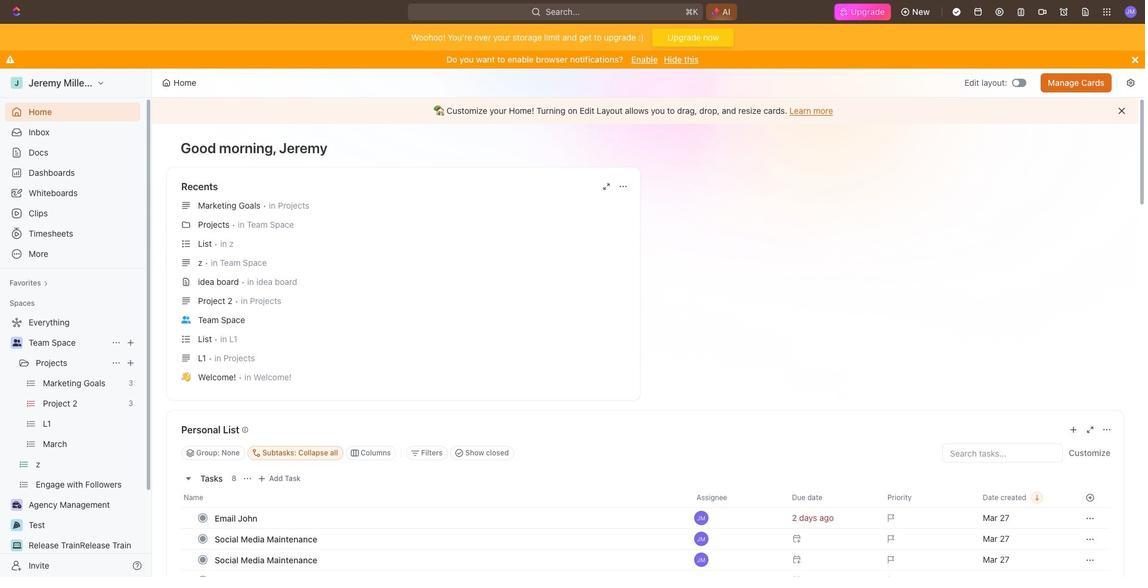 Task type: describe. For each thing, give the bounding box(es) containing it.
pizza slice image
[[13, 522, 20, 529]]

sidebar navigation
[[0, 69, 155, 578]]

user group image
[[181, 316, 191, 324]]

jeremy miller's workspace, , element
[[11, 77, 23, 89]]

laptop code image
[[12, 542, 21, 550]]



Task type: vqa. For each thing, say whether or not it's contained in the screenshot.
business time image
yes



Task type: locate. For each thing, give the bounding box(es) containing it.
alert
[[152, 98, 1139, 124]]

Search tasks... text field
[[943, 445, 1063, 462]]

tree inside the sidebar navigation
[[5, 313, 140, 578]]

business time image
[[12, 502, 21, 509]]

user group image
[[12, 340, 21, 347]]

tree
[[5, 313, 140, 578]]



